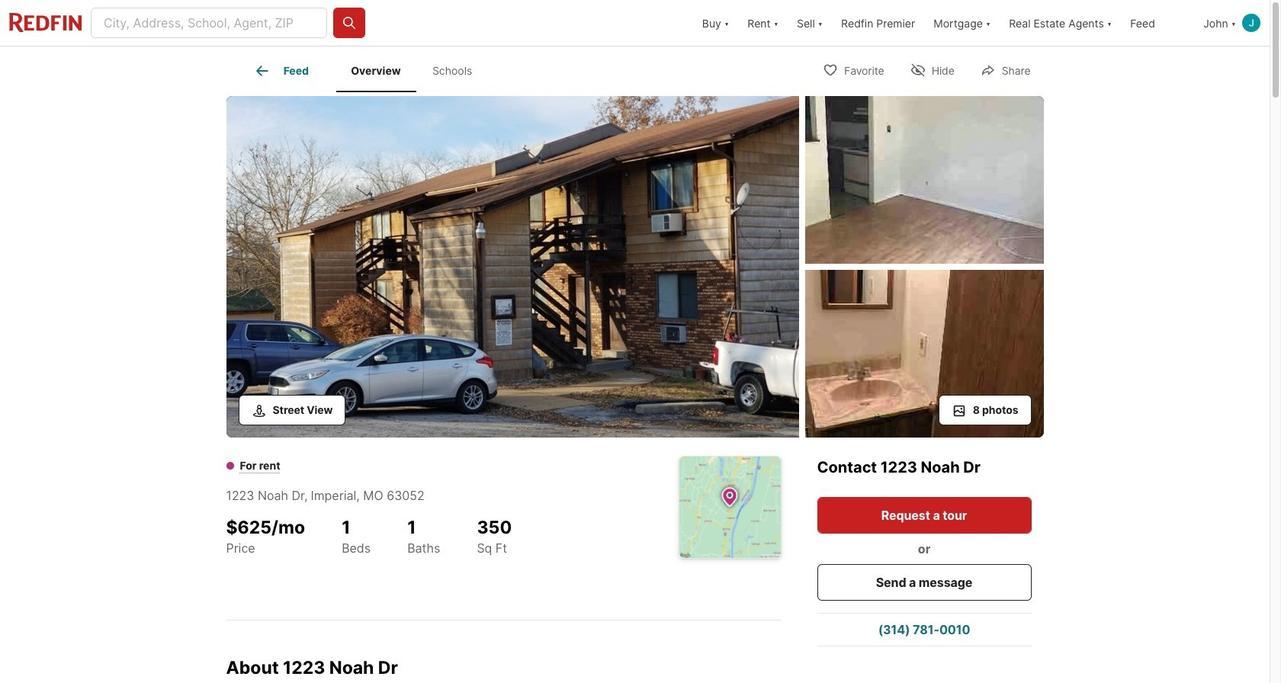 Task type: describe. For each thing, give the bounding box(es) containing it.
user photo image
[[1243, 14, 1261, 32]]

City, Address, School, Agent, ZIP search field
[[91, 8, 327, 38]]

submit search image
[[342, 15, 357, 31]]



Task type: locate. For each thing, give the bounding box(es) containing it.
map entry image
[[679, 457, 781, 558]]

tab list
[[226, 47, 653, 92]]

image image
[[226, 96, 799, 438], [805, 96, 1044, 264], [805, 270, 1044, 438]]



Task type: vqa. For each thing, say whether or not it's contained in the screenshot.
or to the top
no



